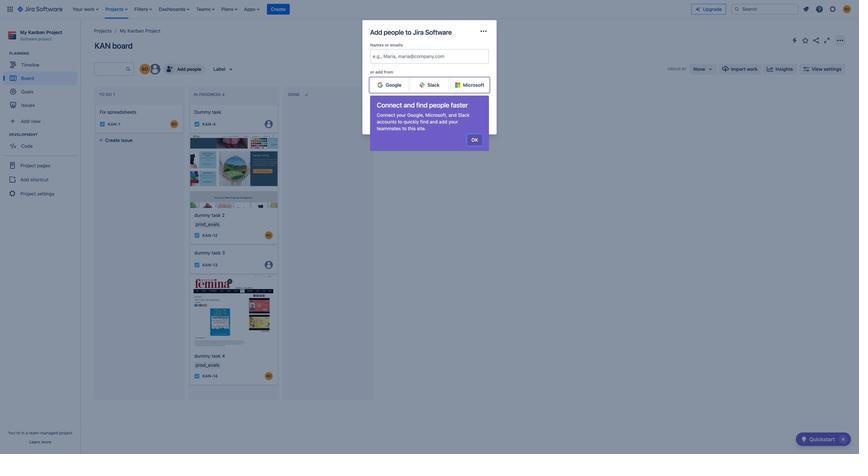 Task type: locate. For each thing, give the bounding box(es) containing it.
banner
[[0, 0, 859, 19]]

check image
[[800, 435, 808, 444]]

task image
[[194, 262, 200, 268], [194, 374, 200, 379]]

import image
[[722, 65, 730, 73]]

enter full screen image
[[823, 36, 831, 44]]

list
[[69, 0, 692, 19], [800, 3, 855, 15]]

heading for group to the middle
[[9, 132, 80, 137]]

jira software image
[[17, 5, 63, 13], [17, 5, 63, 13]]

to do element
[[99, 92, 116, 97]]

heading for group to the top
[[9, 51, 80, 56]]

None search field
[[732, 4, 799, 15]]

heading
[[9, 51, 80, 56], [9, 132, 80, 137]]

7 list item from the left
[[242, 0, 262, 19]]

1 heading from the top
[[9, 51, 80, 56]]

1 vertical spatial heading
[[9, 132, 80, 137]]

sidebar element
[[0, 19, 81, 454]]

task image for to do element
[[100, 122, 105, 127]]

4 list item from the left
[[157, 0, 192, 19]]

list item
[[71, 0, 101, 19], [103, 0, 130, 19], [132, 0, 154, 19], [157, 0, 192, 19], [194, 0, 217, 19], [219, 0, 239, 19], [242, 0, 262, 19], [267, 0, 290, 19]]

3 list item from the left
[[132, 0, 154, 19]]

1 vertical spatial task image
[[194, 374, 200, 379]]

0 vertical spatial task image
[[194, 262, 200, 268]]

8 list item from the left
[[267, 0, 290, 19]]

group
[[3, 51, 80, 114], [3, 132, 80, 155], [3, 156, 78, 203]]

Search field
[[732, 4, 799, 15]]

task image
[[100, 122, 105, 127], [194, 122, 200, 127], [194, 233, 200, 238]]

0 vertical spatial heading
[[9, 51, 80, 56]]

in progress element
[[194, 92, 226, 97]]

2 heading from the top
[[9, 132, 80, 137]]

1 horizontal spatial list
[[800, 3, 855, 15]]



Task type: describe. For each thing, give the bounding box(es) containing it.
Search this board text field
[[95, 63, 126, 75]]

0 vertical spatial group
[[3, 51, 80, 114]]

0 horizontal spatial list
[[69, 0, 692, 19]]

dismiss quickstart image
[[838, 434, 849, 445]]

5 list item from the left
[[194, 0, 217, 19]]

2 vertical spatial group
[[3, 156, 78, 203]]

create column image
[[379, 88, 387, 96]]

1 task image from the top
[[194, 262, 200, 268]]

star kan board image
[[802, 36, 810, 44]]

goal image
[[10, 89, 16, 95]]

add people image
[[165, 65, 173, 73]]

2 task image from the top
[[194, 374, 200, 379]]

search image
[[735, 7, 740, 12]]

primary element
[[4, 0, 692, 19]]

1 vertical spatial group
[[3, 132, 80, 155]]

6 list item from the left
[[219, 0, 239, 19]]

2 list item from the left
[[103, 0, 130, 19]]

task image for in progress element
[[194, 122, 200, 127]]

1 list item from the left
[[71, 0, 101, 19]]



Task type: vqa. For each thing, say whether or not it's contained in the screenshot.
3rd LIST ITEM from right
yes



